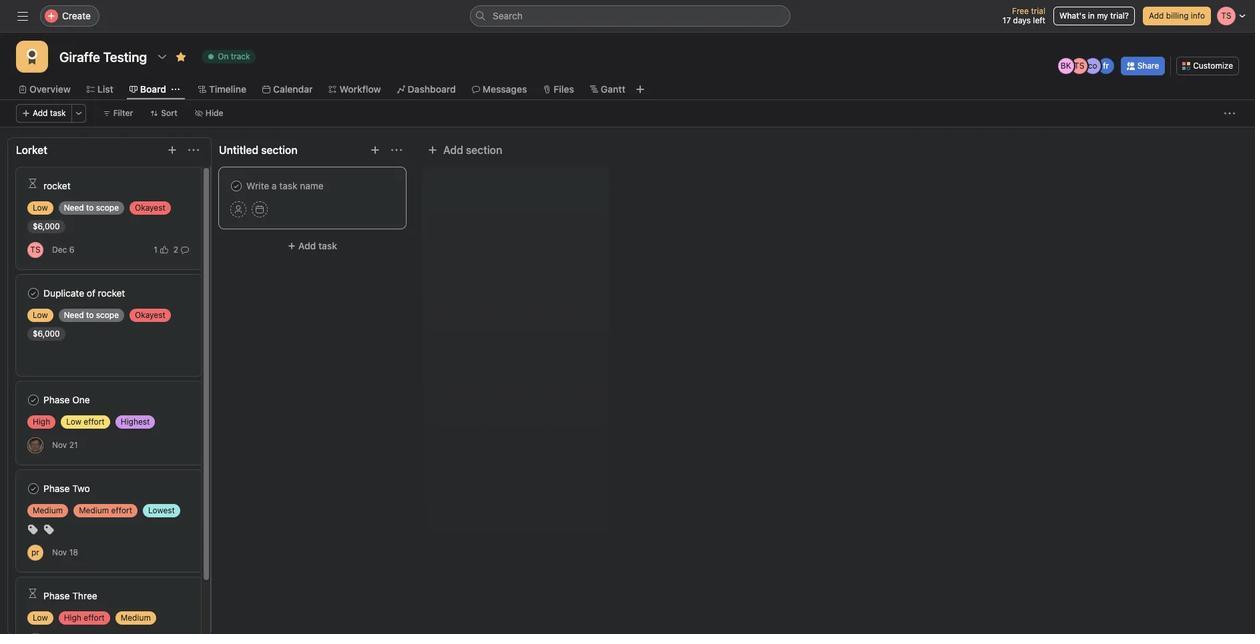 Task type: describe. For each thing, give the bounding box(es) containing it.
nov 18 button
[[52, 548, 78, 558]]

free trial 17 days left
[[1003, 6, 1045, 25]]

effort for phase three
[[84, 614, 105, 624]]

Write a task name text field
[[230, 179, 395, 194]]

phase two
[[43, 483, 90, 495]]

high effort
[[64, 614, 105, 624]]

1 horizontal spatial medium
[[79, 506, 109, 516]]

my
[[1097, 11, 1108, 21]]

need to scope for duplicate of rocket
[[64, 310, 119, 320]]

bk
[[1061, 61, 1071, 71]]

search list box
[[470, 5, 790, 27]]

add task for add task button to the top
[[33, 108, 66, 118]]

untitled section
[[219, 144, 298, 156]]

create button
[[40, 5, 99, 27]]

add section button
[[422, 138, 508, 162]]

nov 21 button
[[52, 441, 78, 451]]

files
[[554, 83, 574, 95]]

dec 6 button
[[52, 245, 74, 255]]

billing
[[1166, 11, 1189, 21]]

messages
[[483, 83, 527, 95]]

two
[[72, 483, 90, 495]]

messages link
[[472, 82, 527, 97]]

left
[[1033, 15, 1045, 25]]

duplicate
[[43, 288, 84, 299]]

files link
[[543, 82, 574, 97]]

search button
[[470, 5, 790, 27]]

1 horizontal spatial add task button
[[219, 234, 406, 258]]

1 vertical spatial rocket
[[98, 288, 125, 299]]

phase for phase one
[[43, 395, 70, 406]]

three
[[72, 591, 97, 602]]

0 horizontal spatial medium
[[33, 506, 63, 516]]

ja
[[31, 440, 40, 450]]

filter
[[113, 108, 133, 118]]

free
[[1012, 6, 1029, 16]]

add for add task button to the top
[[33, 108, 48, 118]]

share button
[[1121, 57, 1165, 75]]

board
[[140, 83, 166, 95]]

what's in my trial?
[[1060, 11, 1129, 21]]

0 vertical spatial task
[[50, 108, 66, 118]]

pr
[[31, 548, 39, 558]]

calendar link
[[262, 82, 313, 97]]

completed checkbox for phase one
[[25, 393, 41, 409]]

highest
[[121, 417, 150, 427]]

list
[[97, 83, 113, 95]]

on track
[[218, 51, 250, 61]]

need for rocket
[[64, 203, 84, 213]]

completed checkbox for phase two
[[25, 481, 41, 497]]

hide
[[206, 108, 223, 118]]

pr button
[[27, 545, 43, 561]]

low for duplicate of rocket
[[33, 310, 48, 320]]

add task image
[[167, 145, 178, 156]]

in
[[1088, 11, 1095, 21]]

nov 18
[[52, 548, 78, 558]]

2
[[173, 245, 178, 255]]

add billing info
[[1149, 11, 1205, 21]]

one
[[72, 395, 90, 406]]

need for duplicate of rocket
[[64, 310, 84, 320]]

low for phase three
[[33, 614, 48, 624]]

timeline
[[209, 83, 246, 95]]

trial
[[1031, 6, 1045, 16]]

2 button
[[171, 243, 192, 257]]

what's
[[1060, 11, 1086, 21]]

co
[[1088, 61, 1097, 71]]

add for add task button to the right
[[298, 240, 316, 252]]

overview link
[[19, 82, 71, 97]]

info
[[1191, 11, 1205, 21]]

low down phase one
[[66, 417, 81, 427]]

duplicate of rocket
[[43, 288, 125, 299]]

$6,000 for duplicate of rocket
[[33, 329, 60, 339]]

add left billing
[[1149, 11, 1164, 21]]

phase one
[[43, 395, 90, 406]]

phase for phase three
[[43, 591, 70, 602]]

21
[[69, 441, 78, 451]]

customize button
[[1177, 57, 1239, 75]]

to for duplicate of rocket
[[86, 310, 94, 320]]

add task image
[[370, 145, 381, 156]]

hide button
[[189, 104, 229, 123]]

completed image for phase
[[25, 393, 41, 409]]

dec
[[52, 245, 67, 255]]

dependencies image
[[27, 589, 38, 600]]

ts button
[[27, 242, 43, 258]]

expand sidebar image
[[17, 11, 28, 21]]

tab actions image
[[172, 85, 180, 93]]

lorket
[[16, 144, 47, 156]]

low effort
[[66, 417, 105, 427]]

ts inside button
[[30, 245, 40, 255]]

medium effort
[[79, 506, 132, 516]]

customize
[[1193, 61, 1233, 71]]

share
[[1137, 61, 1159, 71]]

gantt
[[601, 83, 625, 95]]



Task type: locate. For each thing, give the bounding box(es) containing it.
2 $6,000 from the top
[[33, 329, 60, 339]]

ts left "dec"
[[30, 245, 40, 255]]

remove from starred image
[[176, 51, 186, 62]]

1 to from the top
[[86, 203, 94, 213]]

completed image
[[228, 178, 244, 194], [25, 481, 41, 497]]

2 phase from the top
[[43, 483, 70, 495]]

2 more section actions image from the left
[[391, 145, 402, 156]]

2 completed image from the top
[[25, 393, 41, 409]]

0 horizontal spatial high
[[33, 417, 50, 427]]

1 horizontal spatial rocket
[[98, 288, 125, 299]]

1 vertical spatial high
[[64, 614, 81, 624]]

phase left one
[[43, 395, 70, 406]]

filter button
[[97, 104, 139, 123]]

2 vertical spatial phase
[[43, 591, 70, 602]]

high down phase three
[[64, 614, 81, 624]]

need up 6
[[64, 203, 84, 213]]

1 vertical spatial add task
[[298, 240, 337, 252]]

0 vertical spatial need
[[64, 203, 84, 213]]

low down dependencies image
[[33, 614, 48, 624]]

scope for duplicate of rocket
[[96, 310, 119, 320]]

$6,000 for rocket
[[33, 222, 60, 232]]

2 need to scope from the top
[[64, 310, 119, 320]]

add down write a task name text box
[[298, 240, 316, 252]]

more section actions image right add task icon
[[188, 145, 199, 156]]

high up ja
[[33, 417, 50, 427]]

1 vertical spatial need to scope
[[64, 310, 119, 320]]

phase left two
[[43, 483, 70, 495]]

of
[[87, 288, 95, 299]]

0 horizontal spatial add task button
[[16, 104, 72, 123]]

to for rocket
[[86, 203, 94, 213]]

medium down phase two
[[33, 506, 63, 516]]

1 button
[[151, 243, 171, 257]]

ts
[[1074, 61, 1084, 71], [30, 245, 40, 255]]

dashboard
[[408, 83, 456, 95]]

1 vertical spatial nov
[[52, 548, 67, 558]]

add
[[1149, 11, 1164, 21], [33, 108, 48, 118], [443, 144, 463, 156], [298, 240, 316, 252]]

2 horizontal spatial medium
[[121, 614, 151, 624]]

trial?
[[1110, 11, 1129, 21]]

need to scope
[[64, 203, 119, 213], [64, 310, 119, 320]]

0 vertical spatial phase
[[43, 395, 70, 406]]

nov left 18
[[52, 548, 67, 558]]

calendar
[[273, 83, 313, 95]]

more actions image left filter dropdown button
[[75, 109, 83, 118]]

timeline link
[[198, 82, 246, 97]]

effort down the three
[[84, 614, 105, 624]]

okayest for duplicate of rocket
[[135, 310, 165, 320]]

0 horizontal spatial task
[[50, 108, 66, 118]]

dependencies image
[[27, 178, 38, 189]]

$6,000
[[33, 222, 60, 232], [33, 329, 60, 339]]

add for add section button
[[443, 144, 463, 156]]

task
[[50, 108, 66, 118], [318, 240, 337, 252]]

nov left 21
[[52, 441, 67, 451]]

section
[[466, 144, 502, 156]]

add down overview link on the top left of the page
[[33, 108, 48, 118]]

1 phase from the top
[[43, 395, 70, 406]]

nov 21
[[52, 441, 78, 451]]

completed checkbox left phase one
[[25, 393, 41, 409]]

1 vertical spatial okayest
[[135, 310, 165, 320]]

effort for phase one
[[84, 417, 105, 427]]

low down dependencies icon
[[33, 203, 48, 213]]

2 need from the top
[[64, 310, 84, 320]]

rocket right of
[[98, 288, 125, 299]]

rocket right dependencies icon
[[43, 180, 71, 192]]

completed image left phase one
[[25, 393, 41, 409]]

1 vertical spatial scope
[[96, 310, 119, 320]]

1 vertical spatial need
[[64, 310, 84, 320]]

low down 'duplicate'
[[33, 310, 48, 320]]

lowest
[[148, 506, 175, 516]]

18
[[69, 548, 78, 558]]

0 vertical spatial nov
[[52, 441, 67, 451]]

dec 6
[[52, 245, 74, 255]]

2 scope from the top
[[96, 310, 119, 320]]

add task down overview
[[33, 108, 66, 118]]

dashboard link
[[397, 82, 456, 97]]

nov
[[52, 441, 67, 451], [52, 548, 67, 558]]

fr
[[1103, 61, 1109, 71]]

add billing info button
[[1143, 7, 1211, 25]]

0 vertical spatial okayest
[[135, 203, 165, 213]]

0 vertical spatial rocket
[[43, 180, 71, 192]]

0 vertical spatial to
[[86, 203, 94, 213]]

0 horizontal spatial completed image
[[25, 481, 41, 497]]

more actions image down 'customize'
[[1224, 108, 1235, 119]]

$6,000 up ts button
[[33, 222, 60, 232]]

low
[[33, 203, 48, 213], [33, 310, 48, 320], [66, 417, 81, 427], [33, 614, 48, 624]]

more actions image
[[1224, 108, 1235, 119], [75, 109, 83, 118]]

on track button
[[196, 47, 261, 66]]

task down write a task name text box
[[318, 240, 337, 252]]

okayest down "1"
[[135, 310, 165, 320]]

high for high effort
[[64, 614, 81, 624]]

1 vertical spatial completed image
[[25, 481, 41, 497]]

17
[[1003, 15, 1011, 25]]

2 vertical spatial effort
[[84, 614, 105, 624]]

high for high
[[33, 417, 50, 427]]

1 horizontal spatial high
[[64, 614, 81, 624]]

what's in my trial? button
[[1054, 7, 1135, 25]]

nov for one
[[52, 441, 67, 451]]

0 horizontal spatial rocket
[[43, 180, 71, 192]]

completed checkbox left phase two
[[25, 481, 41, 497]]

medium down two
[[79, 506, 109, 516]]

ja button
[[27, 438, 43, 454]]

2 nov from the top
[[52, 548, 67, 558]]

add tab image
[[635, 84, 645, 95]]

on
[[218, 51, 229, 61]]

effort for phase two
[[111, 506, 132, 516]]

effort down one
[[84, 417, 105, 427]]

phase
[[43, 395, 70, 406], [43, 483, 70, 495], [43, 591, 70, 602]]

effort left the lowest
[[111, 506, 132, 516]]

phase for phase two
[[43, 483, 70, 495]]

1 $6,000 from the top
[[33, 222, 60, 232]]

0 vertical spatial add task
[[33, 108, 66, 118]]

completed image
[[25, 286, 41, 302], [25, 393, 41, 409]]

1 need from the top
[[64, 203, 84, 213]]

1 scope from the top
[[96, 203, 119, 213]]

1 horizontal spatial completed image
[[228, 178, 244, 194]]

overview
[[29, 83, 71, 95]]

workflow link
[[329, 82, 381, 97]]

need to scope down of
[[64, 310, 119, 320]]

okayest for rocket
[[135, 203, 165, 213]]

3 phase from the top
[[43, 591, 70, 602]]

gantt link
[[590, 82, 625, 97]]

1 horizontal spatial add task
[[298, 240, 337, 252]]

sort
[[161, 108, 177, 118]]

add task button down write a task name text box
[[219, 234, 406, 258]]

1 need to scope from the top
[[64, 203, 119, 213]]

0 vertical spatial completed image
[[228, 178, 244, 194]]

show options image
[[157, 51, 168, 62]]

0 horizontal spatial more section actions image
[[188, 145, 199, 156]]

add section
[[443, 144, 502, 156]]

1 vertical spatial task
[[318, 240, 337, 252]]

nov for two
[[52, 548, 67, 558]]

1 vertical spatial add task button
[[219, 234, 406, 258]]

add left section
[[443, 144, 463, 156]]

need to scope for rocket
[[64, 203, 119, 213]]

6
[[69, 245, 74, 255]]

more section actions image right add task image
[[391, 145, 402, 156]]

1 vertical spatial ts
[[30, 245, 40, 255]]

0 vertical spatial need to scope
[[64, 203, 119, 213]]

2 to from the top
[[86, 310, 94, 320]]

None text field
[[56, 45, 150, 69]]

completed checkbox for duplicate of rocket
[[25, 286, 41, 302]]

rocket
[[43, 180, 71, 192], [98, 288, 125, 299]]

okayest up "1"
[[135, 203, 165, 213]]

completed image for duplicate
[[25, 286, 41, 302]]

completed image down untitled section
[[228, 178, 244, 194]]

phase right dependencies image
[[43, 591, 70, 602]]

task down overview
[[50, 108, 66, 118]]

1 vertical spatial to
[[86, 310, 94, 320]]

0 vertical spatial effort
[[84, 417, 105, 427]]

okayest
[[135, 203, 165, 213], [135, 310, 165, 320]]

add task
[[33, 108, 66, 118], [298, 240, 337, 252]]

add task down write a task name text box
[[298, 240, 337, 252]]

0 horizontal spatial more actions image
[[75, 109, 83, 118]]

0 vertical spatial scope
[[96, 203, 119, 213]]

add task button
[[16, 104, 72, 123], [219, 234, 406, 258]]

completed checkbox down untitled section
[[228, 178, 244, 194]]

completed image left phase two
[[25, 481, 41, 497]]

board link
[[129, 82, 166, 97]]

1 more section actions image from the left
[[188, 145, 199, 156]]

add task for add task button to the right
[[298, 240, 337, 252]]

1 completed image from the top
[[25, 286, 41, 302]]

need to scope up 6
[[64, 203, 119, 213]]

track
[[231, 51, 250, 61]]

workflow
[[339, 83, 381, 95]]

search
[[493, 10, 523, 21]]

1 vertical spatial completed image
[[25, 393, 41, 409]]

0 vertical spatial add task button
[[16, 104, 72, 123]]

medium
[[33, 506, 63, 516], [79, 506, 109, 516], [121, 614, 151, 624]]

need down 'duplicate'
[[64, 310, 84, 320]]

1 vertical spatial effort
[[111, 506, 132, 516]]

2 okayest from the top
[[135, 310, 165, 320]]

ts right bk
[[1074, 61, 1084, 71]]

1 horizontal spatial ts
[[1074, 61, 1084, 71]]

1 vertical spatial $6,000
[[33, 329, 60, 339]]

sort button
[[144, 104, 183, 123]]

0 vertical spatial completed image
[[25, 286, 41, 302]]

more section actions image for lorket
[[188, 145, 199, 156]]

ribbon image
[[24, 49, 40, 65]]

1
[[154, 245, 157, 255]]

1 horizontal spatial more section actions image
[[391, 145, 402, 156]]

to
[[86, 203, 94, 213], [86, 310, 94, 320]]

completed checkbox left 'duplicate'
[[25, 286, 41, 302]]

1 horizontal spatial more actions image
[[1224, 108, 1235, 119]]

0 horizontal spatial add task
[[33, 108, 66, 118]]

create
[[62, 10, 91, 21]]

$6,000 down 'duplicate'
[[33, 329, 60, 339]]

Completed checkbox
[[228, 178, 244, 194], [25, 286, 41, 302], [25, 393, 41, 409], [25, 481, 41, 497]]

more section actions image for untitled section
[[391, 145, 402, 156]]

1 horizontal spatial task
[[318, 240, 337, 252]]

0 vertical spatial $6,000
[[33, 222, 60, 232]]

add task button down overview link on the top left of the page
[[16, 104, 72, 123]]

completed image left 'duplicate'
[[25, 286, 41, 302]]

0 vertical spatial ts
[[1074, 61, 1084, 71]]

low for rocket
[[33, 203, 48, 213]]

1 nov from the top
[[52, 441, 67, 451]]

scope
[[96, 203, 119, 213], [96, 310, 119, 320]]

0 horizontal spatial ts
[[30, 245, 40, 255]]

effort
[[84, 417, 105, 427], [111, 506, 132, 516], [84, 614, 105, 624]]

need
[[64, 203, 84, 213], [64, 310, 84, 320]]

1 okayest from the top
[[135, 203, 165, 213]]

scope for rocket
[[96, 203, 119, 213]]

medium right high effort
[[121, 614, 151, 624]]

more section actions image
[[188, 145, 199, 156], [391, 145, 402, 156]]

1 vertical spatial phase
[[43, 483, 70, 495]]

days
[[1013, 15, 1031, 25]]

phase three
[[43, 591, 97, 602]]

0 vertical spatial high
[[33, 417, 50, 427]]

list link
[[87, 82, 113, 97]]



Task type: vqa. For each thing, say whether or not it's contained in the screenshot.
2nd Mark complete icon from the bottom
no



